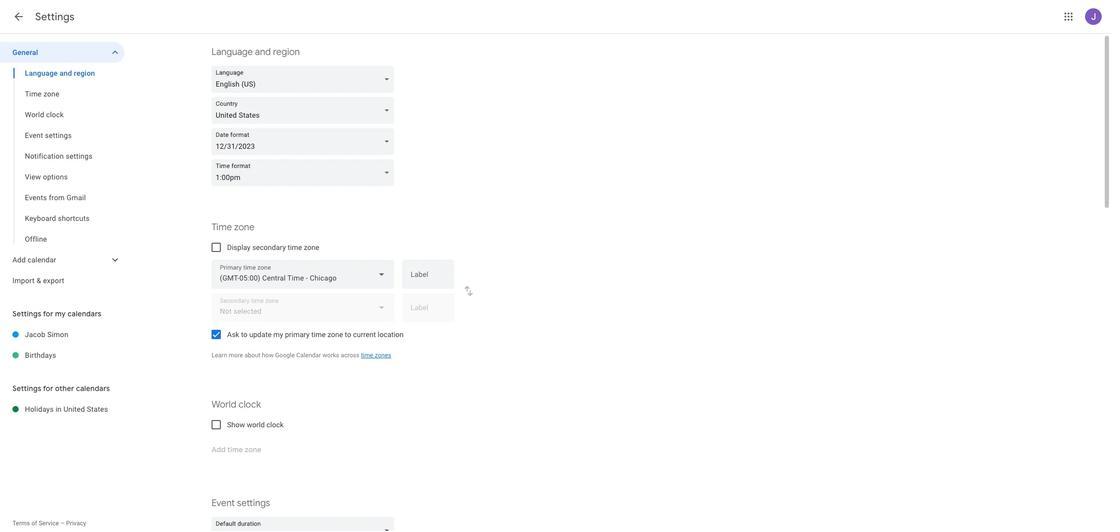 Task type: describe. For each thing, give the bounding box(es) containing it.
jacob simon
[[25, 330, 68, 339]]

primary
[[285, 330, 310, 339]]

tree containing general
[[0, 42, 124, 291]]

holidays in united states tree item
[[0, 399, 124, 420]]

time inside group
[[25, 90, 42, 98]]

0 horizontal spatial time
[[288, 243, 302, 252]]

google
[[275, 352, 295, 359]]

&
[[37, 276, 41, 285]]

events from gmail
[[25, 193, 86, 202]]

1 horizontal spatial world clock
[[212, 399, 261, 411]]

terms of service – privacy
[[12, 520, 86, 527]]

privacy link
[[66, 520, 86, 527]]

about
[[245, 352, 260, 359]]

world clock inside group
[[25, 110, 64, 119]]

calendar
[[296, 352, 321, 359]]

holidays
[[25, 405, 54, 413]]

1 horizontal spatial and
[[255, 46, 271, 58]]

settings for settings for other calendars
[[12, 384, 41, 393]]

secondary
[[252, 243, 286, 252]]

view
[[25, 173, 41, 181]]

how
[[262, 352, 274, 359]]

jacob
[[25, 330, 45, 339]]

calendars for settings for other calendars
[[76, 384, 110, 393]]

add calendar
[[12, 256, 56, 264]]

0 vertical spatial language
[[212, 46, 253, 58]]

zone up works
[[328, 330, 343, 339]]

update
[[249, 330, 272, 339]]

and inside group
[[60, 69, 72, 77]]

terms
[[12, 520, 30, 527]]

Label for secondary time zone. text field
[[411, 304, 446, 318]]

offline
[[25, 235, 47, 243]]

calendar
[[28, 256, 56, 264]]

go back image
[[12, 10, 25, 23]]

gmail
[[67, 193, 86, 202]]

clock inside group
[[46, 110, 64, 119]]

1 to from the left
[[241, 330, 248, 339]]

birthdays tree item
[[0, 345, 124, 366]]

united
[[64, 405, 85, 413]]

ask
[[227, 330, 239, 339]]

settings for other calendars
[[12, 384, 110, 393]]

ask to update my primary time zone to current location
[[227, 330, 404, 339]]

2 vertical spatial settings
[[237, 497, 270, 509]]

import
[[12, 276, 35, 285]]

1 horizontal spatial clock
[[239, 399, 261, 411]]

keyboard
[[25, 214, 56, 222]]

1 vertical spatial time zone
[[212, 221, 255, 233]]

settings for settings for my calendars
[[12, 309, 41, 318]]

2 vertical spatial time
[[361, 352, 373, 359]]

world
[[247, 421, 265, 429]]

2 to from the left
[[345, 330, 351, 339]]

add
[[12, 256, 26, 264]]

from
[[49, 193, 65, 202]]

location
[[378, 330, 404, 339]]

keyboard shortcuts
[[25, 214, 90, 222]]

for for other
[[43, 384, 53, 393]]

more
[[229, 352, 243, 359]]



Task type: locate. For each thing, give the bounding box(es) containing it.
learn more about how google calendar works across time zones
[[212, 352, 391, 359]]

in
[[56, 405, 62, 413]]

calendars
[[68, 309, 101, 318], [76, 384, 110, 393]]

2 vertical spatial clock
[[267, 421, 284, 429]]

0 vertical spatial language and region
[[212, 46, 300, 58]]

time
[[288, 243, 302, 252], [311, 330, 326, 339], [361, 352, 373, 359]]

group containing language and region
[[0, 63, 124, 249]]

to left 'current'
[[345, 330, 351, 339]]

holidays in united states
[[25, 405, 108, 413]]

time left zones
[[361, 352, 373, 359]]

0 vertical spatial settings
[[35, 10, 75, 23]]

world clock
[[25, 110, 64, 119], [212, 399, 261, 411]]

1 vertical spatial time
[[311, 330, 326, 339]]

0 horizontal spatial to
[[241, 330, 248, 339]]

clock
[[46, 110, 64, 119], [239, 399, 261, 411], [267, 421, 284, 429]]

0 horizontal spatial language and region
[[25, 69, 95, 77]]

for up jacob simon
[[43, 309, 53, 318]]

1 horizontal spatial language and region
[[212, 46, 300, 58]]

0 horizontal spatial time
[[25, 90, 42, 98]]

to right ask
[[241, 330, 248, 339]]

settings up holidays
[[12, 384, 41, 393]]

0 horizontal spatial clock
[[46, 110, 64, 119]]

my up jacob simon tree item
[[55, 309, 66, 318]]

0 vertical spatial world
[[25, 110, 44, 119]]

region inside group
[[74, 69, 95, 77]]

0 horizontal spatial world
[[25, 110, 44, 119]]

event settings inside group
[[25, 131, 72, 140]]

language
[[212, 46, 253, 58], [25, 69, 58, 77]]

notification settings
[[25, 152, 93, 160]]

0 vertical spatial my
[[55, 309, 66, 318]]

0 vertical spatial event settings
[[25, 131, 72, 140]]

calendars up jacob simon tree item
[[68, 309, 101, 318]]

simon
[[47, 330, 68, 339]]

time zones link
[[361, 352, 391, 359]]

1 horizontal spatial event
[[212, 497, 235, 509]]

privacy
[[66, 520, 86, 527]]

Label for primary time zone. text field
[[411, 271, 446, 285]]

2 for from the top
[[43, 384, 53, 393]]

1 horizontal spatial world
[[212, 399, 236, 411]]

1 vertical spatial clock
[[239, 399, 261, 411]]

2 vertical spatial settings
[[12, 384, 41, 393]]

show
[[227, 421, 245, 429]]

1 horizontal spatial my
[[273, 330, 283, 339]]

0 vertical spatial region
[[273, 46, 300, 58]]

settings for my calendars tree
[[0, 324, 124, 366]]

0 horizontal spatial time zone
[[25, 90, 59, 98]]

learn
[[212, 352, 227, 359]]

0 vertical spatial time zone
[[25, 90, 59, 98]]

world clock up notification
[[25, 110, 64, 119]]

1 vertical spatial calendars
[[76, 384, 110, 393]]

0 vertical spatial for
[[43, 309, 53, 318]]

tree
[[0, 42, 124, 291]]

terms of service link
[[12, 520, 59, 527]]

general
[[12, 48, 38, 57]]

0 horizontal spatial world clock
[[25, 110, 64, 119]]

zone right secondary
[[304, 243, 319, 252]]

world up the show
[[212, 399, 236, 411]]

across
[[341, 352, 360, 359]]

1 vertical spatial time
[[212, 221, 232, 233]]

jacob simon tree item
[[0, 324, 124, 345]]

1 horizontal spatial time
[[311, 330, 326, 339]]

zones
[[375, 352, 391, 359]]

time zone
[[25, 90, 59, 98], [212, 221, 255, 233]]

time
[[25, 90, 42, 98], [212, 221, 232, 233]]

options
[[43, 173, 68, 181]]

display secondary time zone
[[227, 243, 319, 252]]

0 vertical spatial time
[[25, 90, 42, 98]]

event inside group
[[25, 131, 43, 140]]

settings
[[35, 10, 75, 23], [12, 309, 41, 318], [12, 384, 41, 393]]

settings heading
[[35, 10, 75, 23]]

0 horizontal spatial language
[[25, 69, 58, 77]]

0 vertical spatial time
[[288, 243, 302, 252]]

settings right go back image
[[35, 10, 75, 23]]

for
[[43, 309, 53, 318], [43, 384, 53, 393]]

world inside group
[[25, 110, 44, 119]]

show world clock
[[227, 421, 284, 429]]

0 horizontal spatial my
[[55, 309, 66, 318]]

calendars up the states
[[76, 384, 110, 393]]

1 horizontal spatial language
[[212, 46, 253, 58]]

1 vertical spatial settings
[[12, 309, 41, 318]]

time zone down general
[[25, 90, 59, 98]]

clock up notification settings
[[46, 110, 64, 119]]

zone down general tree item
[[44, 90, 59, 98]]

time zone inside group
[[25, 90, 59, 98]]

time up 'display'
[[212, 221, 232, 233]]

1 vertical spatial for
[[43, 384, 53, 393]]

1 horizontal spatial to
[[345, 330, 351, 339]]

–
[[60, 520, 65, 527]]

0 vertical spatial and
[[255, 46, 271, 58]]

1 vertical spatial event
[[212, 497, 235, 509]]

zone
[[44, 90, 59, 98], [234, 221, 255, 233], [304, 243, 319, 252], [328, 330, 343, 339]]

1 vertical spatial language and region
[[25, 69, 95, 77]]

world
[[25, 110, 44, 119], [212, 399, 236, 411]]

1 vertical spatial language
[[25, 69, 58, 77]]

birthdays
[[25, 351, 56, 359]]

1 vertical spatial event settings
[[212, 497, 270, 509]]

settings up jacob
[[12, 309, 41, 318]]

service
[[39, 520, 59, 527]]

time right secondary
[[288, 243, 302, 252]]

notification
[[25, 152, 64, 160]]

1 horizontal spatial time
[[212, 221, 232, 233]]

settings for my calendars
[[12, 309, 101, 318]]

1 horizontal spatial event settings
[[212, 497, 270, 509]]

holidays in united states link
[[25, 399, 124, 420]]

display
[[227, 243, 251, 252]]

states
[[87, 405, 108, 413]]

settings for settings
[[35, 10, 75, 23]]

general tree item
[[0, 42, 124, 63]]

0 horizontal spatial event
[[25, 131, 43, 140]]

clock up show world clock
[[239, 399, 261, 411]]

calendars for settings for my calendars
[[68, 309, 101, 318]]

current
[[353, 330, 376, 339]]

export
[[43, 276, 64, 285]]

0 horizontal spatial and
[[60, 69, 72, 77]]

time right primary
[[311, 330, 326, 339]]

of
[[31, 520, 37, 527]]

1 horizontal spatial time zone
[[212, 221, 255, 233]]

None field
[[212, 66, 398, 93], [212, 97, 398, 124], [212, 128, 398, 155], [212, 159, 398, 186], [212, 260, 394, 289], [212, 517, 398, 531], [212, 66, 398, 93], [212, 97, 398, 124], [212, 128, 398, 155], [212, 159, 398, 186], [212, 260, 394, 289], [212, 517, 398, 531]]

1 vertical spatial world
[[212, 399, 236, 411]]

0 vertical spatial event
[[25, 131, 43, 140]]

2 horizontal spatial time
[[361, 352, 373, 359]]

view options
[[25, 173, 68, 181]]

clock right world
[[267, 421, 284, 429]]

1 vertical spatial world clock
[[212, 399, 261, 411]]

and
[[255, 46, 271, 58], [60, 69, 72, 77]]

my right update
[[273, 330, 283, 339]]

0 vertical spatial settings
[[45, 131, 72, 140]]

1 horizontal spatial region
[[273, 46, 300, 58]]

0 vertical spatial world clock
[[25, 110, 64, 119]]

1 vertical spatial settings
[[66, 152, 93, 160]]

0 horizontal spatial region
[[74, 69, 95, 77]]

0 vertical spatial clock
[[46, 110, 64, 119]]

world up notification
[[25, 110, 44, 119]]

0 horizontal spatial event settings
[[25, 131, 72, 140]]

to
[[241, 330, 248, 339], [345, 330, 351, 339]]

import & export
[[12, 276, 64, 285]]

2 horizontal spatial clock
[[267, 421, 284, 429]]

region
[[273, 46, 300, 58], [74, 69, 95, 77]]

events
[[25, 193, 47, 202]]

1 for from the top
[[43, 309, 53, 318]]

for left other
[[43, 384, 53, 393]]

for for my
[[43, 309, 53, 318]]

1 vertical spatial my
[[273, 330, 283, 339]]

time zone up 'display'
[[212, 221, 255, 233]]

time down general
[[25, 90, 42, 98]]

1 vertical spatial region
[[74, 69, 95, 77]]

event settings
[[25, 131, 72, 140], [212, 497, 270, 509]]

event
[[25, 131, 43, 140], [212, 497, 235, 509]]

shortcuts
[[58, 214, 90, 222]]

zone up 'display'
[[234, 221, 255, 233]]

language and region
[[212, 46, 300, 58], [25, 69, 95, 77]]

birthdays link
[[25, 345, 124, 366]]

works
[[323, 352, 339, 359]]

0 vertical spatial calendars
[[68, 309, 101, 318]]

language inside group
[[25, 69, 58, 77]]

settings
[[45, 131, 72, 140], [66, 152, 93, 160], [237, 497, 270, 509]]

my
[[55, 309, 66, 318], [273, 330, 283, 339]]

other
[[55, 384, 74, 393]]

world clock up the show
[[212, 399, 261, 411]]

group
[[0, 63, 124, 249]]

1 vertical spatial and
[[60, 69, 72, 77]]



Task type: vqa. For each thing, say whether or not it's contained in the screenshot.
bottommost the Language and region
yes



